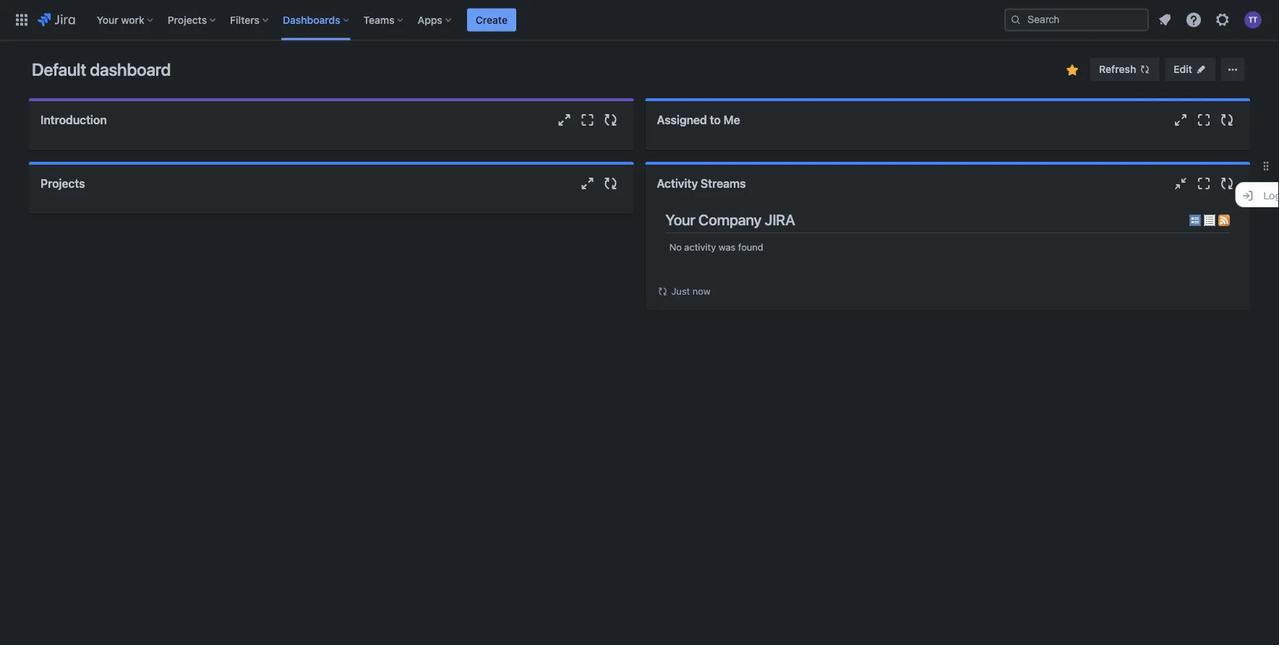 Task type: locate. For each thing, give the bounding box(es) containing it.
maximize activity streams image
[[1195, 175, 1213, 192]]

just now
[[671, 286, 711, 297]]

activity
[[684, 241, 716, 252]]

edit
[[1174, 63, 1192, 75]]

refresh image
[[1139, 64, 1151, 75]]

projects button
[[163, 8, 221, 31]]

your left work
[[97, 14, 118, 26]]

refresh
[[1099, 63, 1136, 75]]

expand assigned to me image
[[1172, 111, 1190, 129]]

an arrow curved in a circular way on the button that refreshes the dashboard image
[[657, 286, 669, 298]]

teams button
[[359, 8, 409, 31]]

0 horizontal spatial your
[[97, 14, 118, 26]]

activity streams
[[657, 177, 746, 191]]

1 horizontal spatial projects
[[168, 14, 207, 26]]

your work
[[97, 14, 144, 26]]

1 horizontal spatial your
[[666, 211, 695, 229]]

1 vertical spatial your
[[666, 211, 695, 229]]

search image
[[1010, 14, 1022, 26]]

more dashboard actions image
[[1224, 61, 1242, 78]]

star default dashboard image
[[1064, 61, 1081, 79]]

your inside dropdown button
[[97, 14, 118, 26]]

Search field
[[1004, 8, 1149, 31]]

dashboards button
[[278, 8, 355, 31]]

create
[[476, 14, 508, 26]]

settings image
[[1214, 11, 1232, 29]]

jira image
[[38, 11, 75, 29], [38, 11, 75, 29]]

expand introduction image
[[556, 111, 573, 129]]

company
[[699, 211, 762, 229]]

projects down introduction
[[40, 177, 85, 191]]

projects
[[168, 14, 207, 26], [40, 177, 85, 191]]

projects right work
[[168, 14, 207, 26]]

assigned to me
[[657, 113, 740, 127]]

dashboards
[[283, 14, 340, 26]]

refresh projects image
[[602, 175, 619, 192]]

your for your work
[[97, 14, 118, 26]]

found
[[738, 241, 763, 252]]

banner
[[0, 0, 1279, 40]]

assigned
[[657, 113, 707, 127]]

apps button
[[413, 8, 457, 31]]

your inside activity streams region
[[666, 211, 695, 229]]

maximize assigned to me image
[[1195, 111, 1213, 129]]

filters
[[230, 14, 260, 26]]

activity
[[657, 177, 698, 191]]

no
[[669, 241, 682, 252]]

0 vertical spatial projects
[[168, 14, 207, 26]]

0 horizontal spatial projects
[[40, 177, 85, 191]]

your
[[97, 14, 118, 26], [666, 211, 695, 229]]

0 vertical spatial your
[[97, 14, 118, 26]]

your up 'no'
[[666, 211, 695, 229]]

apps
[[418, 14, 442, 26]]



Task type: describe. For each thing, give the bounding box(es) containing it.
filters button
[[226, 8, 274, 31]]

work
[[121, 14, 144, 26]]

your profile and settings image
[[1245, 11, 1262, 29]]

appswitcher icon image
[[13, 11, 30, 29]]

streams
[[701, 177, 746, 191]]

help image
[[1185, 11, 1203, 29]]

to
[[710, 113, 721, 127]]

notifications image
[[1156, 11, 1174, 29]]

your for your company jira
[[666, 211, 695, 229]]

1 vertical spatial projects
[[40, 177, 85, 191]]

default
[[32, 59, 86, 80]]

minimize activity streams image
[[1172, 175, 1190, 192]]

just
[[671, 286, 690, 297]]

maximize introduction image
[[579, 111, 596, 129]]

no activity was found
[[669, 241, 763, 252]]

now
[[693, 286, 711, 297]]

edit icon image
[[1195, 64, 1207, 75]]

your work button
[[92, 8, 159, 31]]

refresh introduction image
[[602, 111, 619, 129]]

refresh button
[[1091, 58, 1159, 81]]

primary element
[[9, 0, 1004, 40]]

jira
[[765, 211, 795, 229]]

was
[[719, 241, 736, 252]]

your company jira
[[666, 211, 795, 229]]

expand projects image
[[579, 175, 596, 192]]

default dashboard
[[32, 59, 171, 80]]

dashboard
[[90, 59, 171, 80]]

me
[[724, 113, 740, 127]]

refresh activity streams image
[[1218, 175, 1236, 192]]

introduction
[[40, 113, 107, 127]]

activity streams region
[[657, 202, 1239, 299]]

refresh assigned to me image
[[1218, 111, 1236, 129]]

banner containing your work
[[0, 0, 1279, 40]]

create button
[[467, 8, 516, 31]]

projects inside popup button
[[168, 14, 207, 26]]

edit link
[[1165, 58, 1216, 81]]

teams
[[363, 14, 395, 26]]



Task type: vqa. For each thing, say whether or not it's contained in the screenshot.
Calendars
no



